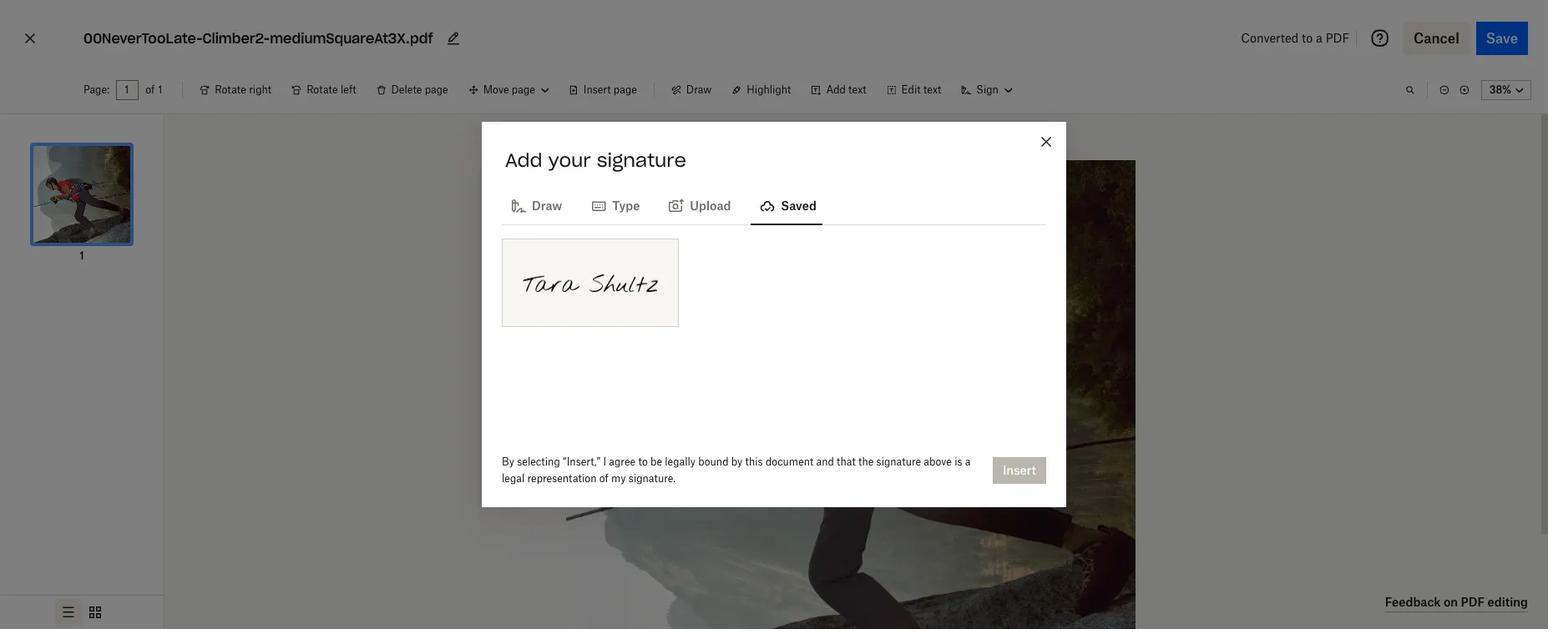 Task type: locate. For each thing, give the bounding box(es) containing it.
Button to change sidebar grid view to list view radio
[[55, 600, 82, 627]]

rotate left right
[[215, 84, 246, 96]]

rotate left button
[[282, 77, 366, 104]]

1 page from the left
[[425, 84, 448, 96]]

left
[[341, 84, 356, 96]]

page:
[[84, 84, 110, 96]]

rotate
[[215, 84, 246, 96], [307, 84, 338, 96]]

tab list containing draw
[[502, 185, 1047, 226]]

1 horizontal spatial to
[[1303, 31, 1314, 45]]

option group
[[0, 596, 164, 630]]

and
[[817, 456, 834, 469]]

insert page button
[[559, 77, 647, 104]]

0 vertical spatial 1
[[158, 84, 162, 96]]

document
[[766, 456, 814, 469]]

converted to a pdf
[[1242, 31, 1350, 45]]

climber2-
[[203, 30, 270, 47]]

upload
[[690, 199, 731, 213]]

1 text from the left
[[849, 84, 867, 96]]

1 horizontal spatial text
[[924, 84, 942, 96]]

signature
[[597, 149, 687, 172], [877, 456, 922, 469]]

text
[[849, 84, 867, 96], [924, 84, 942, 96]]

1 rotate from the left
[[215, 84, 246, 96]]

1 horizontal spatial rotate
[[307, 84, 338, 96]]

to left be
[[639, 456, 648, 469]]

rotate left
[[307, 84, 356, 96]]

0 vertical spatial draw
[[687, 84, 712, 96]]

1 horizontal spatial a
[[1317, 31, 1323, 45]]

draw down your
[[532, 199, 562, 213]]

edit text
[[902, 84, 942, 96]]

add
[[827, 84, 846, 96], [505, 149, 543, 172]]

add left your
[[505, 149, 543, 172]]

2 rotate from the left
[[307, 84, 338, 96]]

delete
[[391, 84, 422, 96]]

0 vertical spatial of
[[145, 84, 155, 96]]

1 vertical spatial add
[[505, 149, 543, 172]]

by selecting "insert," i agree to be legally bound by this document and that the signature above is a legal representation of my signature.
[[502, 456, 971, 485]]

signature up type
[[597, 149, 687, 172]]

add text
[[827, 84, 867, 96]]

1 vertical spatial 1
[[80, 250, 84, 262]]

page right insert
[[614, 84, 637, 96]]

add inside add text button
[[827, 84, 846, 96]]

1 horizontal spatial add
[[827, 84, 846, 96]]

signature right the
[[877, 456, 922, 469]]

0 horizontal spatial page
[[425, 84, 448, 96]]

0 horizontal spatial a
[[966, 456, 971, 469]]

0 vertical spatial signature
[[597, 149, 687, 172]]

1 horizontal spatial page
[[614, 84, 637, 96]]

my
[[612, 473, 626, 485]]

is
[[955, 456, 963, 469]]

1 horizontal spatial 1
[[158, 84, 162, 96]]

None number field
[[125, 84, 130, 97]]

draw left highlight 'button'
[[687, 84, 712, 96]]

0 horizontal spatial to
[[639, 456, 648, 469]]

of down 00nevertoolate-
[[145, 84, 155, 96]]

"insert,"
[[563, 456, 601, 469]]

agree
[[609, 456, 636, 469]]

i
[[604, 456, 607, 469]]

to left pdf
[[1303, 31, 1314, 45]]

1 vertical spatial a
[[966, 456, 971, 469]]

0 horizontal spatial draw
[[532, 199, 562, 213]]

0 vertical spatial add
[[827, 84, 846, 96]]

to
[[1303, 31, 1314, 45], [639, 456, 648, 469]]

1 horizontal spatial signature
[[877, 456, 922, 469]]

1
[[158, 84, 162, 96], [80, 250, 84, 262]]

text left edit
[[849, 84, 867, 96]]

rotate for rotate right
[[215, 84, 246, 96]]

of
[[145, 84, 155, 96], [600, 473, 609, 485]]

add right 'highlight' in the top of the page
[[827, 84, 846, 96]]

add inside add your signature dialog
[[505, 149, 543, 172]]

delete page
[[391, 84, 448, 96]]

0 horizontal spatial 1
[[80, 250, 84, 262]]

by
[[502, 456, 515, 469]]

bound
[[699, 456, 729, 469]]

that
[[837, 456, 856, 469]]

cancel image
[[20, 25, 40, 52]]

tab list
[[502, 185, 1047, 226]]

a right is
[[966, 456, 971, 469]]

1 horizontal spatial of
[[600, 473, 609, 485]]

of 1
[[145, 84, 162, 96]]

insert
[[584, 84, 611, 96]]

add text button
[[802, 77, 877, 104]]

draw
[[687, 84, 712, 96], [532, 199, 562, 213]]

rotate right
[[215, 84, 272, 96]]

edit
[[902, 84, 921, 96]]

rotate left left
[[307, 84, 338, 96]]

a
[[1317, 31, 1323, 45], [966, 456, 971, 469]]

1 vertical spatial of
[[600, 473, 609, 485]]

page right delete
[[425, 84, 448, 96]]

1 vertical spatial draw
[[532, 199, 562, 213]]

text right edit
[[924, 84, 942, 96]]

page
[[425, 84, 448, 96], [614, 84, 637, 96]]

0 horizontal spatial rotate
[[215, 84, 246, 96]]

draw button
[[662, 77, 722, 104]]

1 vertical spatial signature
[[877, 456, 922, 469]]

0 horizontal spatial add
[[505, 149, 543, 172]]

0 vertical spatial a
[[1317, 31, 1323, 45]]

of left my
[[600, 473, 609, 485]]

a left pdf
[[1317, 31, 1323, 45]]

2 text from the left
[[924, 84, 942, 96]]

the
[[859, 456, 874, 469]]

1 horizontal spatial draw
[[687, 84, 712, 96]]

0 horizontal spatial text
[[849, 84, 867, 96]]

signature inside by selecting "insert," i agree to be legally bound by this document and that the signature above is a legal representation of my signature.
[[877, 456, 922, 469]]

add your signature dialog
[[482, 122, 1067, 508]]

2 page from the left
[[614, 84, 637, 96]]

1 vertical spatial to
[[639, 456, 648, 469]]



Task type: vqa. For each thing, say whether or not it's contained in the screenshot.
"Folder, Old documents" row
no



Task type: describe. For each thing, give the bounding box(es) containing it.
converted
[[1242, 31, 1299, 45]]

highlight button
[[722, 77, 802, 104]]

add for add text
[[827, 84, 846, 96]]

draw inside button
[[687, 84, 712, 96]]

legally
[[665, 456, 696, 469]]

0 vertical spatial to
[[1303, 31, 1314, 45]]

00nevertoolate-climber2-mediumsquareat3x.pdf
[[84, 30, 433, 47]]

page 1. selected thumbnail preview element
[[28, 128, 135, 265]]

highlight
[[747, 84, 792, 96]]

rotate for rotate left
[[307, 84, 338, 96]]

a inside by selecting "insert," i agree to be legally bound by this document and that the signature above is a legal representation of my signature.
[[966, 456, 971, 469]]

pdf
[[1326, 31, 1350, 45]]

signature.
[[629, 473, 676, 485]]

text for add text
[[849, 84, 867, 96]]

this
[[746, 456, 763, 469]]

mediumsquareat3x.pdf
[[270, 30, 433, 47]]

be
[[651, 456, 663, 469]]

0 horizontal spatial of
[[145, 84, 155, 96]]

legal
[[502, 473, 525, 485]]

by
[[732, 456, 743, 469]]

add your signature
[[505, 149, 687, 172]]

delete page button
[[366, 77, 458, 104]]

representation
[[528, 473, 597, 485]]

of inside by selecting "insert," i agree to be legally bound by this document and that the signature above is a legal representation of my signature.
[[600, 473, 609, 485]]

edit text button
[[877, 77, 952, 104]]

0 horizontal spatial signature
[[597, 149, 687, 172]]

tab list inside add your signature dialog
[[502, 185, 1047, 226]]

type
[[613, 199, 640, 213]]

insert page
[[584, 84, 637, 96]]

saved
[[781, 199, 817, 213]]

to inside by selecting "insert," i agree to be legally bound by this document and that the signature above is a legal representation of my signature.
[[639, 456, 648, 469]]

page for insert page
[[614, 84, 637, 96]]

add for add your signature
[[505, 149, 543, 172]]

00nevertoolate-
[[84, 30, 203, 47]]

page for delete page
[[425, 84, 448, 96]]

draw inside add your signature dialog
[[532, 199, 562, 213]]

selecting
[[517, 456, 560, 469]]

your
[[548, 149, 591, 172]]

text for edit text
[[924, 84, 942, 96]]

above
[[924, 456, 952, 469]]

Button to change sidebar list view to grid view radio
[[82, 600, 109, 627]]

rotate right button
[[190, 77, 282, 104]]

right
[[249, 84, 272, 96]]



